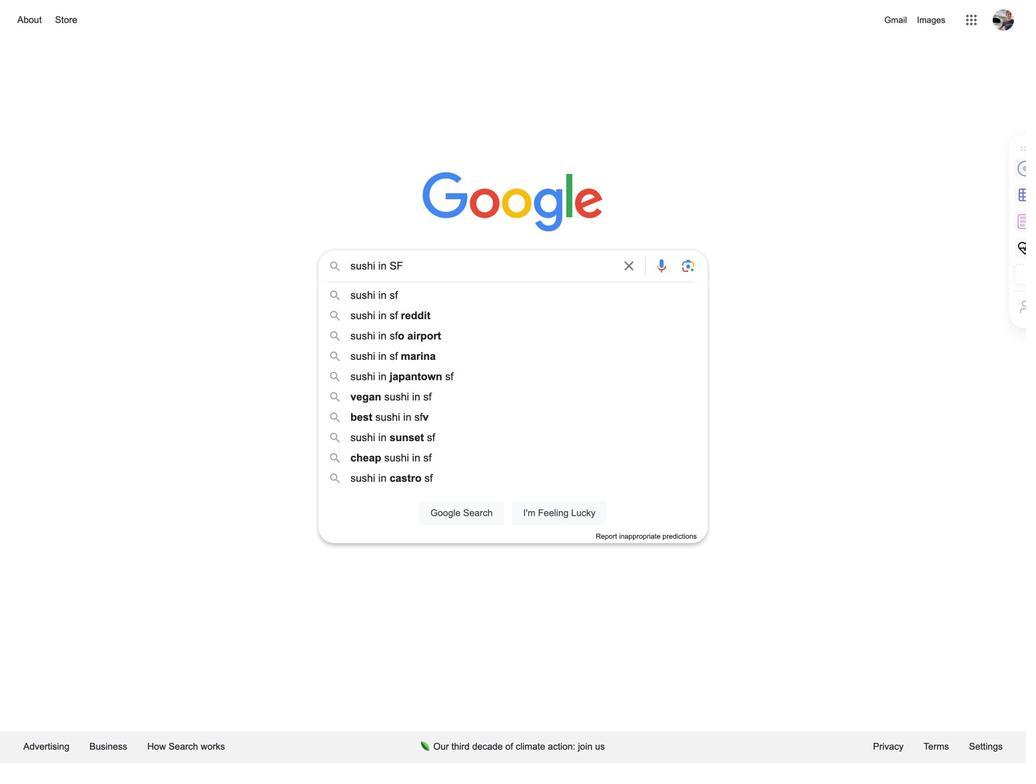 Task type: describe. For each thing, give the bounding box(es) containing it.
search by image image
[[680, 258, 696, 274]]

search by voice image
[[654, 258, 670, 274]]

Search text field
[[351, 259, 613, 277]]



Task type: locate. For each thing, give the bounding box(es) containing it.
list box
[[319, 285, 708, 488]]

I'm Feeling Lucky submit
[[512, 501, 607, 525]]

None search field
[[13, 247, 1013, 543]]

google image
[[422, 172, 604, 233]]



Task type: vqa. For each thing, say whether or not it's contained in the screenshot.
search field
yes



